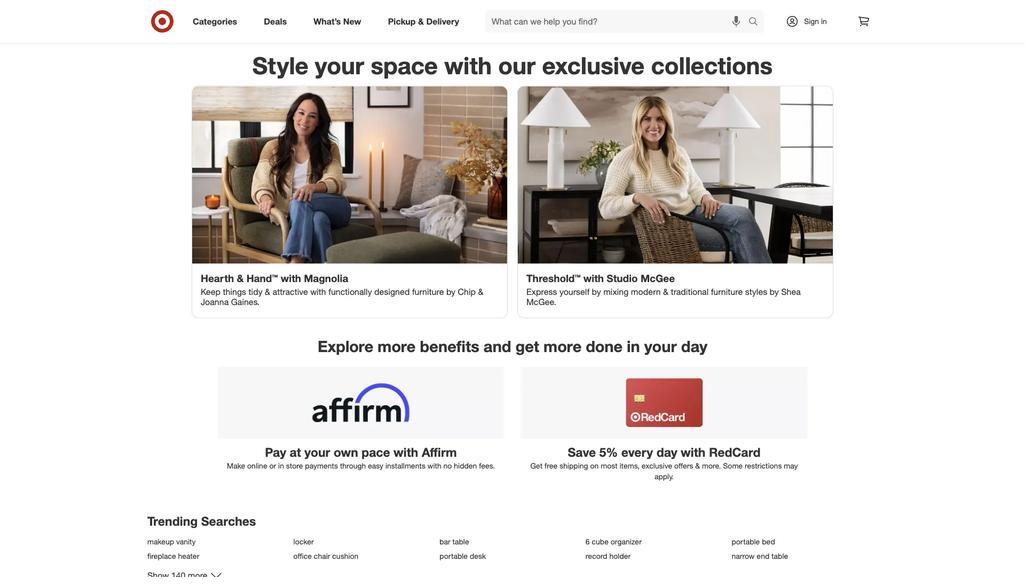 Task type: describe. For each thing, give the bounding box(es) containing it.
explore more benefits and get more done in your day
[[318, 337, 708, 356]]

sign in link
[[777, 10, 844, 33]]

office chairs link
[[622, 0, 731, 34]]

restrictions
[[745, 461, 783, 470]]

express
[[527, 286, 558, 297]]

new
[[344, 16, 362, 26]]

some
[[724, 461, 743, 470]]

1 more from the left
[[378, 337, 416, 356]]

get
[[516, 337, 540, 356]]

end
[[757, 551, 770, 561]]

bar table
[[440, 537, 469, 546]]

style your space with our exclusive collections
[[253, 51, 773, 79]]

holder
[[610, 551, 631, 561]]

your inside pay at your own pace with affirm make online or in store payments through easy installments with no hidden fees.
[[305, 445, 331, 460]]

1 vertical spatial your
[[645, 337, 677, 356]]

make
[[227, 461, 245, 470]]

easy
[[368, 461, 384, 470]]

loveseats link
[[404, 0, 513, 34]]

™ inside hearth & hand ™ with magnolia keep things tidy & attractive with functionally designed furniture by chip & joanna gaines.
[[272, 272, 278, 284]]

record
[[586, 551, 608, 561]]

2 horizontal spatial in
[[822, 17, 828, 26]]

record holder link
[[586, 551, 726, 561]]

pay at your own pace with affirm make online or in store payments through easy installments with no hidden fees.
[[227, 445, 495, 470]]

& inside save 5% every day with redcard get free shipping on most items, exclusive offers & more. some restrictions may apply.
[[696, 461, 701, 470]]

narrow end table link
[[732, 551, 872, 561]]

search
[[744, 17, 770, 28]]

6 cube organizer link
[[586, 537, 726, 546]]

portable for bed
[[732, 537, 761, 546]]

done
[[586, 337, 623, 356]]

dining chairs
[[764, 24, 808, 34]]

designed
[[375, 286, 410, 297]]

™ inside threshold ™ with studio mcgee express yourself by mixing modern & traditional furniture styles by shea mcgee.
[[575, 272, 581, 284]]

ottomans
[[224, 24, 257, 34]]

pickup & delivery link
[[379, 10, 473, 33]]

what's
[[314, 16, 341, 26]]

& up things
[[237, 272, 244, 284]]

0 vertical spatial your
[[315, 51, 365, 79]]

studio
[[607, 272, 638, 284]]

get
[[531, 461, 543, 470]]

fireplace heater link
[[147, 551, 287, 561]]

with inside threshold ™ with studio mcgee express yourself by mixing modern & traditional furniture styles by shea mcgee.
[[584, 272, 604, 284]]

portable bed fireplace heater
[[147, 537, 776, 561]]

dining tables
[[327, 24, 371, 34]]

delivery
[[427, 16, 460, 26]]

hand
[[247, 272, 272, 284]]

tidy
[[249, 286, 263, 297]]

shea
[[782, 286, 801, 297]]

dining for dining chairs
[[764, 24, 785, 34]]

keep
[[201, 286, 221, 297]]

yourself
[[560, 286, 590, 297]]

style
[[253, 51, 309, 79]]

6 cube organizer
[[586, 537, 642, 546]]

organizer
[[611, 537, 642, 546]]

bar
[[440, 537, 451, 546]]

furniture inside threshold ™ with studio mcgee express yourself by mixing modern & traditional furniture styles by shea mcgee.
[[712, 286, 743, 297]]

collections
[[652, 51, 773, 79]]

online
[[247, 461, 267, 470]]

ottomans link
[[185, 0, 295, 34]]

cushion
[[333, 551, 359, 561]]

sign
[[805, 17, 820, 26]]

What can we help you find? suggestions appear below search field
[[486, 10, 752, 33]]

bookshelves/cases
[[535, 24, 601, 34]]

with left the "no"
[[428, 461, 442, 470]]

bed
[[763, 537, 776, 546]]

or
[[270, 461, 276, 470]]

loveseats
[[441, 24, 475, 34]]

0 vertical spatial exclusive
[[543, 51, 645, 79]]

functionally
[[329, 286, 372, 297]]

5%
[[600, 445, 618, 460]]

with down loveseats
[[445, 51, 492, 79]]

shipping
[[560, 461, 589, 470]]

chair
[[314, 551, 330, 561]]

attractive
[[273, 286, 308, 297]]

traditional
[[671, 286, 709, 297]]

furniture inside hearth & hand ™ with magnolia keep things tidy & attractive with functionally designed furniture by chip & joanna gaines.
[[412, 286, 444, 297]]

threshold
[[527, 272, 575, 284]]

chairs for office chairs
[[677, 24, 698, 34]]

hearth
[[201, 272, 234, 284]]

store
[[286, 461, 303, 470]]

mcgee
[[641, 272, 676, 284]]

magnolia
[[304, 272, 349, 284]]



Task type: vqa. For each thing, say whether or not it's contained in the screenshot.
Crash
no



Task type: locate. For each thing, give the bounding box(es) containing it.
office
[[655, 24, 675, 34]]

redcard
[[710, 445, 761, 460]]

dining chairs link
[[731, 0, 841, 34]]

portable desk
[[440, 551, 486, 561]]

portable inside portable bed fireplace heater
[[732, 537, 761, 546]]

2 dining from the left
[[764, 24, 785, 34]]

exclusive down the bookshelves/cases
[[543, 51, 645, 79]]

1 chairs from the left
[[677, 24, 698, 34]]

portable for desk
[[440, 551, 468, 561]]

items,
[[620, 461, 640, 470]]

in inside pay at your own pace with affirm make online or in store payments through easy installments with no hidden fees.
[[278, 461, 284, 470]]

on
[[591, 461, 599, 470]]

things
[[223, 286, 246, 297]]

&
[[418, 16, 424, 26], [237, 272, 244, 284], [265, 286, 270, 297], [478, 286, 484, 297], [664, 286, 669, 297], [696, 461, 701, 470]]

1 horizontal spatial day
[[682, 337, 708, 356]]

fees.
[[479, 461, 495, 470]]

2 vertical spatial your
[[305, 445, 331, 460]]

0 horizontal spatial day
[[657, 445, 678, 460]]

1 horizontal spatial table
[[772, 551, 789, 561]]

in
[[822, 17, 828, 26], [627, 337, 641, 356], [278, 461, 284, 470]]

exclusive inside save 5% every day with redcard get free shipping on most items, exclusive offers & more. some restrictions may apply.
[[642, 461, 673, 470]]

with up yourself
[[584, 272, 604, 284]]

& inside threshold ™ with studio mcgee express yourself by mixing modern & traditional furniture styles by shea mcgee.
[[664, 286, 669, 297]]

with up the installments
[[394, 445, 419, 460]]

exclusive
[[543, 51, 645, 79], [642, 461, 673, 470]]

portable bed link
[[732, 537, 872, 546]]

hidden
[[454, 461, 477, 470]]

1 dining from the left
[[327, 24, 348, 34]]

searches
[[201, 514, 256, 529]]

at
[[290, 445, 301, 460]]

office chairs
[[655, 24, 698, 34]]

installments
[[386, 461, 426, 470]]

by left shea
[[770, 286, 780, 297]]

1 horizontal spatial ™
[[575, 272, 581, 284]]

dining tables link
[[295, 0, 404, 34]]

1 horizontal spatial in
[[627, 337, 641, 356]]

trending
[[147, 514, 198, 529]]

0 horizontal spatial by
[[447, 286, 456, 297]]

locker link
[[294, 537, 433, 546]]

by inside hearth & hand ™ with magnolia keep things tidy & attractive with functionally designed furniture by chip & joanna gaines.
[[447, 286, 456, 297]]

6
[[586, 537, 590, 546]]

vanity
[[176, 537, 196, 546]]

& right pickup
[[418, 16, 424, 26]]

0 vertical spatial in
[[822, 17, 828, 26]]

desk
[[470, 551, 486, 561]]

with up offers
[[681, 445, 706, 460]]

record holder
[[586, 551, 631, 561]]

1 vertical spatial portable
[[440, 551, 468, 561]]

through
[[340, 461, 366, 470]]

by left the mixing
[[592, 286, 602, 297]]

with inside save 5% every day with redcard get free shipping on most items, exclusive offers & more. some restrictions may apply.
[[681, 445, 706, 460]]

save 5% every day with redcard get free shipping on most items, exclusive offers & more. some restrictions may apply.
[[531, 445, 799, 481]]

more right 'get'
[[544, 337, 582, 356]]

more right explore
[[378, 337, 416, 356]]

our
[[499, 51, 536, 79]]

in right done
[[627, 337, 641, 356]]

apply.
[[655, 472, 674, 481]]

chairs
[[677, 24, 698, 34], [787, 24, 808, 34]]

in right sign
[[822, 17, 828, 26]]

0 horizontal spatial in
[[278, 461, 284, 470]]

trending searches
[[147, 514, 256, 529]]

makeup
[[147, 537, 174, 546]]

chairs for dining chairs
[[787, 24, 808, 34]]

by left chip
[[447, 286, 456, 297]]

1 by from the left
[[447, 286, 456, 297]]

table right end
[[772, 551, 789, 561]]

1 vertical spatial day
[[657, 445, 678, 460]]

modern
[[631, 286, 661, 297]]

™ up yourself
[[575, 272, 581, 284]]

mixing
[[604, 286, 629, 297]]

mcgee.
[[527, 297, 557, 307]]

fireplace
[[147, 551, 176, 561]]

search button
[[744, 10, 770, 35]]

narrow
[[732, 551, 755, 561]]

may
[[785, 461, 799, 470]]

most
[[601, 461, 618, 470]]

threshold ™ with studio mcgee express yourself by mixing modern & traditional furniture styles by shea mcgee.
[[527, 272, 801, 307]]

with down the magnolia
[[311, 286, 326, 297]]

pickup & delivery
[[388, 16, 460, 26]]

0 horizontal spatial furniture
[[412, 286, 444, 297]]

what's new link
[[305, 10, 375, 33]]

0 vertical spatial portable
[[732, 537, 761, 546]]

heater
[[178, 551, 199, 561]]

0 horizontal spatial dining
[[327, 24, 348, 34]]

narrow end table
[[732, 551, 789, 561]]

portable up narrow
[[732, 537, 761, 546]]

with
[[445, 51, 492, 79], [281, 272, 301, 284], [584, 272, 604, 284], [311, 286, 326, 297], [394, 445, 419, 460], [681, 445, 706, 460], [428, 461, 442, 470]]

your
[[315, 51, 365, 79], [645, 337, 677, 356], [305, 445, 331, 460]]

1 horizontal spatial chairs
[[787, 24, 808, 34]]

0 horizontal spatial ™
[[272, 272, 278, 284]]

1 horizontal spatial by
[[592, 286, 602, 297]]

what's new
[[314, 16, 362, 26]]

chip
[[458, 286, 476, 297]]

& down mcgee
[[664, 286, 669, 297]]

0 vertical spatial table
[[453, 537, 469, 546]]

explore
[[318, 337, 374, 356]]

locker
[[294, 537, 314, 546]]

1 vertical spatial in
[[627, 337, 641, 356]]

& right tidy
[[265, 286, 270, 297]]

every
[[622, 445, 654, 460]]

styles
[[746, 286, 768, 297]]

1 horizontal spatial dining
[[764, 24, 785, 34]]

dining for dining tables
[[327, 24, 348, 34]]

benefits
[[420, 337, 480, 356]]

more.
[[703, 461, 722, 470]]

2 furniture from the left
[[712, 286, 743, 297]]

exclusive up apply.
[[642, 461, 673, 470]]

2 chairs from the left
[[787, 24, 808, 34]]

space
[[371, 51, 438, 79]]

2 more from the left
[[544, 337, 582, 356]]

& right offers
[[696, 461, 701, 470]]

with up attractive
[[281, 272, 301, 284]]

0 horizontal spatial table
[[453, 537, 469, 546]]

1 horizontal spatial portable
[[732, 537, 761, 546]]

™
[[272, 272, 278, 284], [575, 272, 581, 284]]

1 vertical spatial table
[[772, 551, 789, 561]]

1 furniture from the left
[[412, 286, 444, 297]]

0 horizontal spatial portable
[[440, 551, 468, 561]]

tables
[[350, 24, 371, 34]]

0 vertical spatial day
[[682, 337, 708, 356]]

2 horizontal spatial by
[[770, 286, 780, 297]]

portable
[[732, 537, 761, 546], [440, 551, 468, 561]]

& right chip
[[478, 286, 484, 297]]

™ up attractive
[[272, 272, 278, 284]]

2 vertical spatial in
[[278, 461, 284, 470]]

save
[[568, 445, 596, 460]]

portable down bar table
[[440, 551, 468, 561]]

in right or
[[278, 461, 284, 470]]

and
[[484, 337, 512, 356]]

2 ™ from the left
[[575, 272, 581, 284]]

portable desk link
[[440, 551, 580, 561]]

furniture right the 'designed'
[[412, 286, 444, 297]]

2 by from the left
[[592, 286, 602, 297]]

office
[[294, 551, 312, 561]]

0 horizontal spatial more
[[378, 337, 416, 356]]

bar table link
[[440, 537, 580, 546]]

1 horizontal spatial furniture
[[712, 286, 743, 297]]

office chair cushion
[[294, 551, 359, 561]]

own
[[334, 445, 358, 460]]

categories
[[193, 16, 237, 26]]

table up portable desk
[[453, 537, 469, 546]]

1 horizontal spatial more
[[544, 337, 582, 356]]

1 vertical spatial exclusive
[[642, 461, 673, 470]]

pay
[[265, 445, 286, 460]]

1 ™ from the left
[[272, 272, 278, 284]]

no
[[444, 461, 452, 470]]

furniture left styles
[[712, 286, 743, 297]]

0 horizontal spatial chairs
[[677, 24, 698, 34]]

categories link
[[184, 10, 251, 33]]

3 by from the left
[[770, 286, 780, 297]]

day inside save 5% every day with redcard get free shipping on most items, exclusive offers & more. some restrictions may apply.
[[657, 445, 678, 460]]



